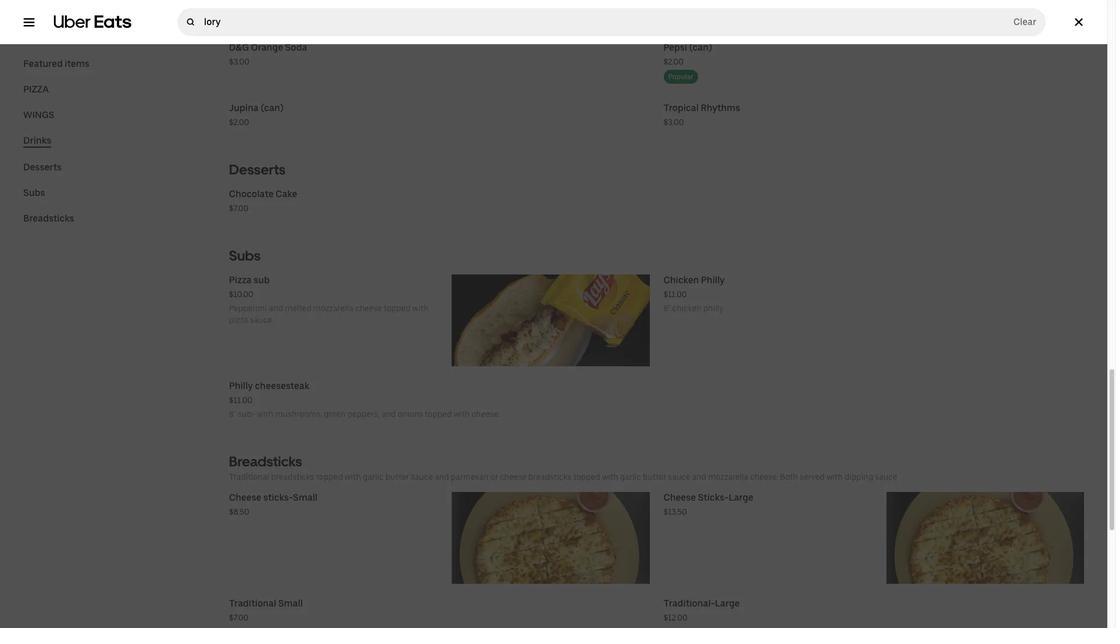 Task type: vqa. For each thing, say whether or not it's contained in the screenshot.


Task type: describe. For each thing, give the bounding box(es) containing it.
(can) for pepsi
[[689, 42, 712, 53]]

desserts button
[[23, 162, 62, 173]]

and up sticks-
[[692, 472, 707, 481]]

sauce right dipping
[[875, 472, 898, 481]]

sticks-
[[264, 492, 293, 503]]

1 horizontal spatial desserts
[[229, 161, 286, 178]]

$11.00 for philly
[[229, 395, 252, 405]]

mozzarella inside pizza sub $10.00 pepperoni and melted mozzarella cheese topped with pizza sauce
[[313, 304, 354, 313]]

green
[[324, 409, 346, 419]]

and inside philly cheesesteak $11.00 8" sub- with mushrooms, green peppers, and onions topped with cheese.
[[382, 409, 396, 419]]

served
[[800, 472, 825, 481]]

chocolate
[[229, 188, 274, 199]]

philly cheesesteak $11.00 8" sub- with mushrooms, green peppers, and onions topped with cheese.
[[229, 380, 500, 419]]

2 garlic from the left
[[620, 472, 641, 481]]

breadsticks for breadsticks
[[23, 213, 74, 224]]

topped inside philly cheesesteak $11.00 8" sub- with mushrooms, green peppers, and onions topped with cheese.
[[425, 409, 452, 419]]

pizza
[[229, 315, 248, 324]]

sticks-
[[698, 492, 729, 503]]

tropical rhythms $3.00
[[664, 102, 740, 127]]

peppers,
[[348, 409, 380, 419]]

$12.00
[[664, 613, 688, 622]]

clear button
[[1014, 16, 1037, 28]]

cheese for cheese sticks-small
[[229, 492, 261, 503]]

$8.50
[[229, 507, 249, 516]]

1 garlic from the left
[[363, 472, 384, 481]]

2 butter from the left
[[643, 472, 667, 481]]

wings
[[23, 109, 54, 120]]

featured items
[[23, 58, 89, 69]]

$3.00 inside tropical rhythms $3.00
[[664, 117, 684, 127]]

popular
[[668, 73, 694, 81]]

pizza button
[[23, 84, 49, 95]]

chicken philly $11.00 8" chicken philly
[[664, 274, 725, 313]]

featured
[[23, 58, 63, 69]]

chicken
[[664, 274, 699, 286]]

uber eats home image
[[54, 15, 132, 29]]

items
[[65, 58, 89, 69]]

jupina
[[229, 102, 259, 113]]

1 breadsticks from the left
[[271, 472, 314, 481]]

philly
[[704, 304, 724, 313]]

cake
[[276, 188, 297, 199]]

chicken
[[673, 304, 702, 313]]

$7.00 for chocolate cake
[[229, 204, 249, 213]]

pepsi (can) $2.00
[[664, 42, 712, 66]]

cheesesteak
[[255, 380, 310, 391]]

mozzarella inside breadsticks traditional breadsticks topped with garlic butter sauce and parmesan or cheese breadsticks topped with garlic butter sauce and mozzarella cheese. both served with dipping sauce
[[708, 472, 749, 481]]

topped inside pizza sub $10.00 pepperoni and melted mozzarella cheese topped with pizza sauce
[[384, 304, 411, 313]]

navigation containing featured items
[[23, 58, 201, 238]]

rhythms
[[701, 102, 740, 113]]

pepsi
[[664, 42, 687, 53]]

traditional-
[[664, 598, 715, 609]]

soda
[[285, 42, 307, 53]]

tropical
[[664, 102, 699, 113]]

$2.00 for pepsi
[[664, 57, 684, 66]]

2 breadsticks from the left
[[529, 472, 572, 481]]

traditional inside traditional small $7.00
[[229, 598, 276, 609]]

featured items button
[[23, 58, 89, 70]]

$7.00 for traditional small
[[229, 613, 249, 622]]



Task type: locate. For each thing, give the bounding box(es) containing it.
with inside pizza sub $10.00 pepperoni and melted mozzarella cheese topped with pizza sauce
[[413, 304, 429, 313]]

orange
[[251, 42, 283, 53]]

1 horizontal spatial mozzarella
[[708, 472, 749, 481]]

sauce
[[250, 315, 272, 324], [411, 472, 433, 481], [668, 472, 691, 481], [875, 472, 898, 481]]

0 vertical spatial small
[[293, 492, 318, 503]]

sauce inside pizza sub $10.00 pepperoni and melted mozzarella cheese topped with pizza sauce
[[250, 315, 272, 324]]

8"
[[664, 304, 671, 313], [229, 409, 236, 419]]

traditional inside breadsticks traditional breadsticks topped with garlic butter sauce and parmesan or cheese breadsticks topped with garlic butter sauce and mozzarella cheese. both served with dipping sauce
[[229, 472, 269, 481]]

cheese up $13.50
[[664, 492, 696, 503]]

0 vertical spatial cheese.
[[472, 409, 500, 419]]

drinks button
[[23, 135, 51, 148]]

1 vertical spatial subs
[[229, 247, 261, 264]]

with
[[413, 304, 429, 313], [257, 409, 274, 419], [454, 409, 470, 419], [345, 472, 361, 481], [602, 472, 619, 481], [827, 472, 843, 481]]

$11.00 for chicken
[[664, 290, 687, 299]]

8" for chicken philly
[[664, 304, 671, 313]]

0 horizontal spatial desserts
[[23, 162, 62, 173]]

cheese
[[229, 492, 261, 503], [664, 492, 696, 503]]

0 vertical spatial cheese
[[355, 304, 382, 313]]

1 vertical spatial large
[[715, 598, 740, 609]]

d&g orange soda $3.00
[[229, 42, 307, 66]]

0 horizontal spatial breadsticks
[[23, 213, 74, 224]]

and left melted at the top of page
[[269, 304, 283, 313]]

$2.00
[[664, 57, 684, 66], [229, 117, 249, 127]]

$3.00 inside d&g orange soda $3.00
[[229, 57, 249, 66]]

clear
[[1014, 16, 1037, 27]]

2 traditional from the top
[[229, 598, 276, 609]]

sauce down the "pepperoni"
[[250, 315, 272, 324]]

both
[[780, 472, 798, 481]]

mozzarella up sticks-
[[708, 472, 749, 481]]

1 vertical spatial breadsticks
[[229, 453, 302, 470]]

0 horizontal spatial (can)
[[261, 102, 284, 113]]

desserts down drinks button
[[23, 162, 62, 173]]

(can) for jupina
[[261, 102, 284, 113]]

0 vertical spatial mozzarella
[[313, 304, 354, 313]]

(can) right pepsi
[[689, 42, 712, 53]]

breadsticks up sticks-
[[229, 453, 302, 470]]

1 horizontal spatial $2.00
[[664, 57, 684, 66]]

wings button
[[23, 109, 54, 121]]

d&g
[[229, 42, 249, 53]]

8" left chicken
[[664, 304, 671, 313]]

cheese for cheese sticks-large
[[664, 492, 696, 503]]

1 vertical spatial (can)
[[261, 102, 284, 113]]

desserts up chocolate
[[229, 161, 286, 178]]

navigation
[[23, 58, 201, 238]]

small inside traditional small $7.00
[[278, 598, 303, 609]]

1 horizontal spatial breadsticks
[[229, 453, 302, 470]]

$11.00 up the sub-
[[229, 395, 252, 405]]

0 horizontal spatial 8"
[[229, 409, 236, 419]]

0 horizontal spatial garlic
[[363, 472, 384, 481]]

garlic
[[363, 472, 384, 481], [620, 472, 641, 481]]

0 horizontal spatial cheese
[[355, 304, 382, 313]]

1 vertical spatial small
[[278, 598, 303, 609]]

and left parmesan
[[435, 472, 449, 481]]

breadsticks up sticks-
[[271, 472, 314, 481]]

$2.00 inside the "jupina (can) $2.00"
[[229, 117, 249, 127]]

$2.00 for jupina
[[229, 117, 249, 127]]

cheese inside breadsticks traditional breadsticks topped with garlic butter sauce and parmesan or cheese breadsticks topped with garlic butter sauce and mozzarella cheese. both served with dipping sauce
[[500, 472, 527, 481]]

$11.00
[[664, 290, 687, 299], [229, 395, 252, 405]]

8" left the sub-
[[229, 409, 236, 419]]

1 vertical spatial $3.00
[[664, 117, 684, 127]]

pizza
[[23, 84, 49, 95]]

cheese inside cheese sticks-small $8.50
[[229, 492, 261, 503]]

and
[[269, 304, 283, 313], [382, 409, 396, 419], [435, 472, 449, 481], [692, 472, 707, 481]]

small
[[293, 492, 318, 503], [278, 598, 303, 609]]

butter
[[386, 472, 409, 481], [643, 472, 667, 481]]

1 vertical spatial philly
[[229, 380, 253, 391]]

topped
[[384, 304, 411, 313], [425, 409, 452, 419], [316, 472, 343, 481], [574, 472, 601, 481]]

pizza
[[229, 274, 252, 286]]

8" inside philly cheesesteak $11.00 8" sub- with mushrooms, green peppers, and onions topped with cheese.
[[229, 409, 236, 419]]

$10.00
[[229, 290, 253, 299]]

1 vertical spatial cheese
[[500, 472, 527, 481]]

0 horizontal spatial philly
[[229, 380, 253, 391]]

$11.00 inside the chicken philly $11.00 8" chicken philly
[[664, 290, 687, 299]]

drinks
[[23, 135, 51, 146]]

subs button
[[23, 187, 45, 199]]

$3.00 down the d&g
[[229, 57, 249, 66]]

cheese. inside breadsticks traditional breadsticks topped with garlic butter sauce and parmesan or cheese breadsticks topped with garlic butter sauce and mozzarella cheese. both served with dipping sauce
[[750, 472, 779, 481]]

onions
[[398, 409, 423, 419]]

(can) inside the "jupina (can) $2.00"
[[261, 102, 284, 113]]

mozzarella right melted at the top of page
[[313, 304, 354, 313]]

parmesan
[[451, 472, 489, 481]]

1 vertical spatial $2.00
[[229, 117, 249, 127]]

cheese
[[355, 304, 382, 313], [500, 472, 527, 481]]

1 vertical spatial cheese.
[[750, 472, 779, 481]]

1 vertical spatial traditional
[[229, 598, 276, 609]]

breadsticks
[[23, 213, 74, 224], [229, 453, 302, 470]]

1 $7.00 from the top
[[229, 204, 249, 213]]

1 butter from the left
[[386, 472, 409, 481]]

large
[[729, 492, 754, 503], [715, 598, 740, 609]]

$3.00 down the tropical
[[664, 117, 684, 127]]

1 horizontal spatial 8"
[[664, 304, 671, 313]]

traditional small $7.00
[[229, 598, 303, 622]]

breadsticks
[[271, 472, 314, 481], [529, 472, 572, 481]]

large inside traditional-large $12.00
[[715, 598, 740, 609]]

subs
[[23, 187, 45, 198], [229, 247, 261, 264]]

cheese sticks-large $13.50
[[664, 492, 754, 516]]

dipping
[[845, 472, 874, 481]]

0 vertical spatial (can)
[[689, 42, 712, 53]]

traditional-large $12.00
[[664, 598, 740, 622]]

0 horizontal spatial cheese
[[229, 492, 261, 503]]

1 vertical spatial $11.00
[[229, 395, 252, 405]]

$11.00 inside philly cheesesteak $11.00 8" sub- with mushrooms, green peppers, and onions topped with cheese.
[[229, 395, 252, 405]]

1 horizontal spatial (can)
[[689, 42, 712, 53]]

philly up the 'philly'
[[701, 274, 725, 286]]

large inside 'cheese sticks-large $13.50'
[[729, 492, 754, 503]]

$7.00 inside chocolate cake $7.00
[[229, 204, 249, 213]]

$7.00
[[229, 204, 249, 213], [229, 613, 249, 622]]

0 vertical spatial breadsticks
[[23, 213, 74, 224]]

$3.00
[[229, 57, 249, 66], [664, 117, 684, 127]]

8" inside the chicken philly $11.00 8" chicken philly
[[664, 304, 671, 313]]

$2.00 inside the pepsi (can) $2.00
[[664, 57, 684, 66]]

0 horizontal spatial subs
[[23, 187, 45, 198]]

philly up the sub-
[[229, 380, 253, 391]]

breadsticks for breadsticks traditional breadsticks topped with garlic butter sauce and parmesan or cheese breadsticks topped with garlic butter sauce and mozzarella cheese. both served with dipping sauce
[[229, 453, 302, 470]]

0 vertical spatial $2.00
[[664, 57, 684, 66]]

1 vertical spatial 8"
[[229, 409, 236, 419]]

$2.00 down pepsi
[[664, 57, 684, 66]]

sub
[[254, 274, 270, 286]]

1 horizontal spatial cheese
[[664, 492, 696, 503]]

1 vertical spatial $7.00
[[229, 613, 249, 622]]

subs up pizza
[[229, 247, 261, 264]]

$13.50
[[664, 507, 687, 516]]

Search in Turn 4 Pizza (500 W Summit Ave) text field
[[204, 16, 1009, 28]]

1 horizontal spatial cheese.
[[750, 472, 779, 481]]

1 horizontal spatial garlic
[[620, 472, 641, 481]]

0 vertical spatial traditional
[[229, 472, 269, 481]]

small inside cheese sticks-small $8.50
[[293, 492, 318, 503]]

sauce left parmesan
[[411, 472, 433, 481]]

cheese inside 'cheese sticks-large $13.50'
[[664, 492, 696, 503]]

1 traditional from the top
[[229, 472, 269, 481]]

8" for philly cheesesteak
[[229, 409, 236, 419]]

0 vertical spatial 8"
[[664, 304, 671, 313]]

philly
[[701, 274, 725, 286], [229, 380, 253, 391]]

1 horizontal spatial subs
[[229, 247, 261, 264]]

0 vertical spatial subs
[[23, 187, 45, 198]]

desserts
[[229, 161, 286, 178], [23, 162, 62, 173]]

0 vertical spatial philly
[[701, 274, 725, 286]]

cheese inside pizza sub $10.00 pepperoni and melted mozzarella cheese topped with pizza sauce
[[355, 304, 382, 313]]

cheese. inside philly cheesesteak $11.00 8" sub- with mushrooms, green peppers, and onions topped with cheese.
[[472, 409, 500, 419]]

and inside pizza sub $10.00 pepperoni and melted mozzarella cheese topped with pizza sauce
[[269, 304, 283, 313]]

2 $7.00 from the top
[[229, 613, 249, 622]]

cheese sticks-small $8.50
[[229, 492, 318, 516]]

0 horizontal spatial breadsticks
[[271, 472, 314, 481]]

1 horizontal spatial breadsticks
[[529, 472, 572, 481]]

or
[[491, 472, 498, 481]]

0 vertical spatial $7.00
[[229, 204, 249, 213]]

and left onions
[[382, 409, 396, 419]]

breadsticks inside breadsticks traditional breadsticks topped with garlic butter sauce and parmesan or cheese breadsticks topped with garlic butter sauce and mozzarella cheese. both served with dipping sauce
[[229, 453, 302, 470]]

cheese up the $8.50
[[229, 492, 261, 503]]

main navigation menu image
[[23, 16, 35, 28]]

melted
[[285, 304, 312, 313]]

breadsticks right or
[[529, 472, 572, 481]]

$11.00 down chicken
[[664, 290, 687, 299]]

cheese.
[[472, 409, 500, 419], [750, 472, 779, 481]]

2 cheese from the left
[[664, 492, 696, 503]]

0 horizontal spatial $3.00
[[229, 57, 249, 66]]

traditional
[[229, 472, 269, 481], [229, 598, 276, 609]]

philly inside the chicken philly $11.00 8" chicken philly
[[701, 274, 725, 286]]

breadsticks button
[[23, 213, 74, 224]]

chocolate cake $7.00
[[229, 188, 297, 213]]

0 vertical spatial $11.00
[[664, 290, 687, 299]]

pepperoni
[[229, 304, 267, 313]]

0 vertical spatial large
[[729, 492, 754, 503]]

sub-
[[238, 409, 256, 419]]

0 horizontal spatial butter
[[386, 472, 409, 481]]

0 vertical spatial $3.00
[[229, 57, 249, 66]]

0 horizontal spatial $2.00
[[229, 117, 249, 127]]

0 horizontal spatial $11.00
[[229, 395, 252, 405]]

1 horizontal spatial philly
[[701, 274, 725, 286]]

breadsticks traditional breadsticks topped with garlic butter sauce and parmesan or cheese breadsticks topped with garlic butter sauce and mozzarella cheese. both served with dipping sauce
[[229, 453, 898, 481]]

0 horizontal spatial cheese.
[[472, 409, 500, 419]]

1 horizontal spatial butter
[[643, 472, 667, 481]]

(can) right "jupina"
[[261, 102, 284, 113]]

1 horizontal spatial $11.00
[[664, 290, 687, 299]]

pizza sub $10.00 pepperoni and melted mozzarella cheese topped with pizza sauce
[[229, 274, 429, 324]]

breadsticks down subs button
[[23, 213, 74, 224]]

1 horizontal spatial cheese
[[500, 472, 527, 481]]

$2.00 down "jupina"
[[229, 117, 249, 127]]

mushrooms,
[[275, 409, 322, 419]]

philly inside philly cheesesteak $11.00 8" sub- with mushrooms, green peppers, and onions topped with cheese.
[[229, 380, 253, 391]]

0 horizontal spatial mozzarella
[[313, 304, 354, 313]]

jupina (can) $2.00
[[229, 102, 284, 127]]

(can)
[[689, 42, 712, 53], [261, 102, 284, 113]]

(can) inside the pepsi (can) $2.00
[[689, 42, 712, 53]]

mozzarella
[[313, 304, 354, 313], [708, 472, 749, 481]]

$7.00 inside traditional small $7.00
[[229, 613, 249, 622]]

sauce up $13.50
[[668, 472, 691, 481]]

subs down desserts button
[[23, 187, 45, 198]]

1 horizontal spatial $3.00
[[664, 117, 684, 127]]

1 vertical spatial mozzarella
[[708, 472, 749, 481]]

1 cheese from the left
[[229, 492, 261, 503]]



